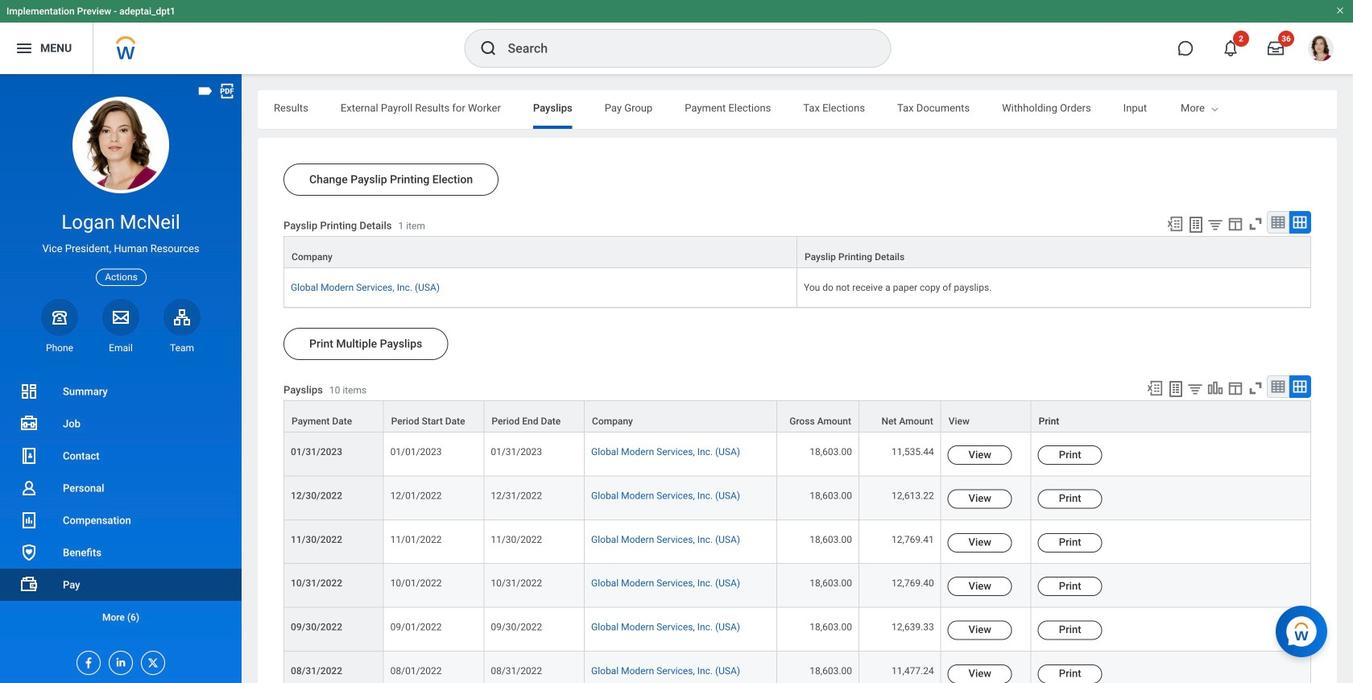 Task type: describe. For each thing, give the bounding box(es) containing it.
4 row from the top
[[284, 433, 1312, 477]]

8 row from the top
[[284, 608, 1312, 652]]

1 click to view/edit grid preferences image from the top
[[1227, 215, 1245, 233]]

export to worksheets image for select to filter grid data icon
[[1167, 380, 1186, 399]]

pay image
[[19, 575, 39, 595]]

expand table image for second table icon from the top of the page
[[1293, 379, 1309, 395]]

2 row from the top
[[284, 268, 1312, 308]]

summary image
[[19, 382, 39, 401]]

tag image
[[197, 82, 214, 100]]

email logan mcneil element
[[102, 342, 139, 355]]

6 row from the top
[[284, 520, 1312, 564]]

export to worksheets image for select to filter grid data image
[[1187, 215, 1206, 235]]

contact image
[[19, 446, 39, 466]]

justify image
[[15, 39, 34, 58]]

team logan mcneil element
[[164, 342, 201, 355]]

7 row from the top
[[284, 564, 1312, 608]]

2 click to view/edit grid preferences image from the top
[[1227, 380, 1245, 397]]

toolbar for 3rd row from the top of the page
[[1140, 376, 1312, 401]]

5 row from the top
[[284, 477, 1312, 520]]

Search Workday  search field
[[508, 31, 858, 66]]

9 row from the top
[[284, 652, 1312, 683]]

1 fullscreen image from the top
[[1248, 215, 1265, 233]]

profile logan mcneil image
[[1309, 35, 1335, 65]]

mail image
[[111, 308, 131, 327]]

phone logan mcneil element
[[41, 342, 78, 355]]

navigation pane region
[[0, 74, 242, 683]]

close environment banner image
[[1336, 6, 1346, 15]]

notifications large image
[[1223, 40, 1239, 56]]

search image
[[479, 39, 498, 58]]

2 table image from the top
[[1271, 379, 1287, 395]]



Task type: vqa. For each thing, say whether or not it's contained in the screenshot.
Direct Reports dropdown button
no



Task type: locate. For each thing, give the bounding box(es) containing it.
row
[[284, 236, 1312, 269], [284, 268, 1312, 308], [284, 401, 1312, 433], [284, 433, 1312, 477], [284, 477, 1312, 520], [284, 520, 1312, 564], [284, 564, 1312, 608], [284, 608, 1312, 652], [284, 652, 1312, 683]]

select to filter grid data image
[[1207, 216, 1225, 233]]

click to view/edit grid preferences image
[[1227, 215, 1245, 233], [1227, 380, 1245, 397]]

0 horizontal spatial export to worksheets image
[[1167, 380, 1186, 399]]

export to excel image left select to filter grid data icon
[[1147, 380, 1165, 397]]

1 expand table image from the top
[[1293, 214, 1309, 230]]

1 row from the top
[[284, 236, 1312, 269]]

linkedin image
[[110, 652, 127, 669]]

1 vertical spatial export to worksheets image
[[1167, 380, 1186, 399]]

1 vertical spatial toolbar
[[1140, 376, 1312, 401]]

0 vertical spatial table image
[[1271, 214, 1287, 230]]

1 horizontal spatial export to excel image
[[1167, 215, 1185, 233]]

phone image
[[48, 308, 71, 327]]

0 vertical spatial expand table image
[[1293, 214, 1309, 230]]

fullscreen image right select to filter grid data image
[[1248, 215, 1265, 233]]

compensation image
[[19, 511, 39, 530]]

benefits image
[[19, 543, 39, 563]]

view printable version (pdf) image
[[218, 82, 236, 100]]

1 vertical spatial expand table image
[[1293, 379, 1309, 395]]

0 vertical spatial fullscreen image
[[1248, 215, 1265, 233]]

export to worksheets image
[[1187, 215, 1206, 235], [1167, 380, 1186, 399]]

export to excel image
[[1167, 215, 1185, 233], [1147, 380, 1165, 397]]

expand table image for 1st table icon from the top of the page
[[1293, 214, 1309, 230]]

fullscreen image
[[1248, 215, 1265, 233], [1248, 380, 1265, 397]]

tab list
[[258, 90, 1354, 129]]

export to excel image for 'toolbar' related to 9th row from the bottom
[[1167, 215, 1185, 233]]

2 fullscreen image from the top
[[1248, 380, 1265, 397]]

click to view/edit grid preferences image right select to filter grid data icon
[[1227, 380, 1245, 397]]

expand table image
[[1293, 214, 1309, 230], [1293, 379, 1309, 395]]

0 vertical spatial click to view/edit grid preferences image
[[1227, 215, 1245, 233]]

0 vertical spatial export to worksheets image
[[1187, 215, 1206, 235]]

2 expand table image from the top
[[1293, 379, 1309, 395]]

1 vertical spatial fullscreen image
[[1248, 380, 1265, 397]]

select to filter grid data image
[[1187, 380, 1205, 397]]

column header
[[284, 236, 798, 269]]

0 vertical spatial toolbar
[[1160, 211, 1312, 236]]

toolbar
[[1160, 211, 1312, 236], [1140, 376, 1312, 401]]

x image
[[142, 652, 160, 670]]

1 vertical spatial export to excel image
[[1147, 380, 1165, 397]]

list
[[0, 376, 242, 633]]

fullscreen image right select to filter grid data icon
[[1248, 380, 1265, 397]]

export to worksheets image left select to filter grid data icon
[[1167, 380, 1186, 399]]

personal image
[[19, 479, 39, 498]]

1 vertical spatial click to view/edit grid preferences image
[[1227, 380, 1245, 397]]

inbox large image
[[1268, 40, 1285, 56]]

job image
[[19, 414, 39, 434]]

1 horizontal spatial export to worksheets image
[[1187, 215, 1206, 235]]

table image
[[1271, 214, 1287, 230], [1271, 379, 1287, 395]]

toolbar for 9th row from the bottom
[[1160, 211, 1312, 236]]

facebook image
[[77, 652, 95, 670]]

banner
[[0, 0, 1354, 74]]

click to view/edit grid preferences image right select to filter grid data image
[[1227, 215, 1245, 233]]

0 vertical spatial export to excel image
[[1167, 215, 1185, 233]]

1 vertical spatial table image
[[1271, 379, 1287, 395]]

view team image
[[172, 308, 192, 327]]

1 table image from the top
[[1271, 214, 1287, 230]]

3 row from the top
[[284, 401, 1312, 433]]

export to worksheets image left select to filter grid data image
[[1187, 215, 1206, 235]]

export to excel image left select to filter grid data image
[[1167, 215, 1185, 233]]

0 horizontal spatial export to excel image
[[1147, 380, 1165, 397]]

export to excel image for 3rd row from the top of the page 'toolbar'
[[1147, 380, 1165, 397]]



